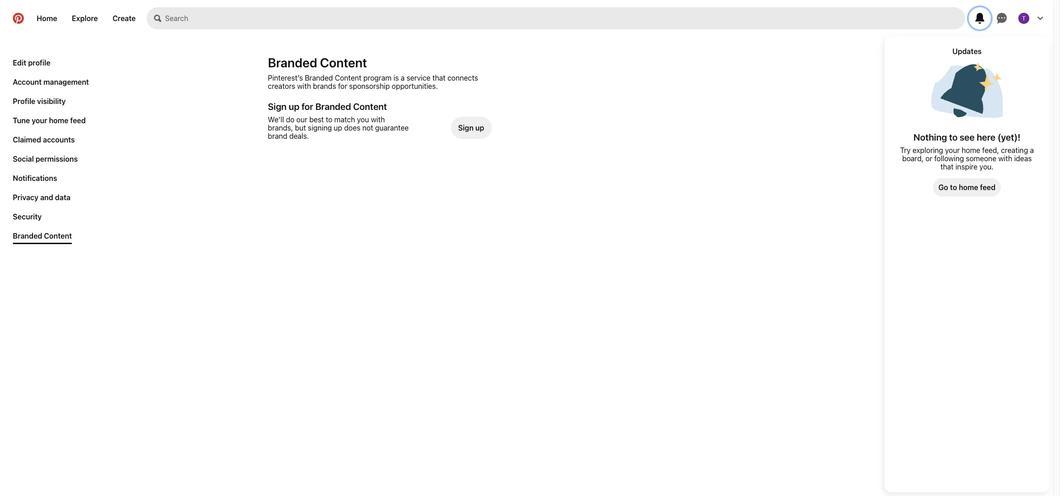 Task type: vqa. For each thing, say whether or not it's contained in the screenshot.
Try
yes



Task type: locate. For each thing, give the bounding box(es) containing it.
security link
[[9, 209, 45, 225]]

1 horizontal spatial for
[[338, 82, 347, 90]]

home down see
[[962, 146, 981, 155]]

1 vertical spatial to
[[950, 132, 958, 143]]

0 horizontal spatial for
[[302, 101, 313, 112]]

0 vertical spatial a
[[401, 74, 405, 82]]

for inside branded content pinterest's branded content program is a service that connects creators with brands for sponsorship opportunities.
[[338, 82, 347, 90]]

0 horizontal spatial up
[[289, 101, 300, 112]]

1 horizontal spatial up
[[334, 124, 342, 132]]

2 horizontal spatial with
[[999, 155, 1013, 163]]

feed
[[70, 116, 86, 125], [981, 183, 996, 192]]

edit profile
[[13, 59, 50, 67]]

create
[[113, 14, 136, 22]]

board,
[[903, 155, 924, 163]]

1 vertical spatial a
[[1031, 146, 1035, 155]]

home link
[[29, 7, 65, 29]]

0 horizontal spatial feed
[[70, 116, 86, 125]]

1 horizontal spatial that
[[941, 163, 954, 171]]

home inside button
[[959, 183, 979, 192]]

0 horizontal spatial your
[[32, 116, 47, 125]]

branded content link
[[9, 228, 76, 244]]

content down security "link"
[[44, 232, 72, 240]]

0 horizontal spatial sign
[[268, 101, 287, 112]]

for up our
[[302, 101, 313, 112]]

0 vertical spatial your
[[32, 116, 47, 125]]

2 vertical spatial with
[[999, 155, 1013, 163]]

account management
[[13, 78, 89, 86]]

1 vertical spatial that
[[941, 163, 954, 171]]

2 vertical spatial to
[[951, 183, 958, 192]]

a
[[401, 74, 405, 82], [1031, 146, 1035, 155]]

match
[[335, 116, 355, 124]]

claimed
[[13, 136, 41, 144]]

profile visibility
[[13, 97, 66, 105]]

0 vertical spatial sign
[[268, 101, 287, 112]]

home up accounts
[[49, 116, 68, 125]]

content left program
[[335, 74, 362, 82]]

to for nothing
[[950, 132, 958, 143]]

0 vertical spatial to
[[326, 116, 333, 124]]

to inside button
[[951, 183, 958, 192]]

up for sign up
[[476, 124, 484, 132]]

a inside 'nothing to see here (yet)! try exploring your home feed, creating a board, or following someone with ideas that inspire you.'
[[1031, 146, 1035, 155]]

0 vertical spatial for
[[338, 82, 347, 90]]

to right go
[[951, 183, 958, 192]]

0 horizontal spatial that
[[433, 74, 446, 82]]

brand
[[268, 132, 287, 140]]

and
[[40, 194, 53, 202]]

creators
[[268, 82, 295, 90]]

account
[[13, 78, 42, 86]]

feed inside 'list'
[[70, 116, 86, 125]]

privacy
[[13, 194, 38, 202]]

create link
[[105, 7, 143, 29]]

that inside 'nothing to see here (yet)! try exploring your home feed, creating a board, or following someone with ideas that inspire you.'
[[941, 163, 954, 171]]

here
[[977, 132, 996, 143]]

to right best
[[326, 116, 333, 124]]

inspire
[[956, 163, 978, 171]]

branded down security "link"
[[13, 232, 42, 240]]

sponsorship
[[349, 82, 390, 90]]

search icon image
[[154, 15, 161, 22]]

home inside 'list'
[[49, 116, 68, 125]]

your down see
[[946, 146, 960, 155]]

that left inspire
[[941, 163, 954, 171]]

a inside branded content pinterest's branded content program is a service that connects creators with brands for sponsorship opportunities.
[[401, 74, 405, 82]]

branded content
[[13, 232, 72, 240]]

branded
[[268, 55, 317, 70], [305, 74, 333, 82], [316, 101, 351, 112], [13, 232, 42, 240]]

home for to
[[959, 183, 979, 192]]

feed up accounts
[[70, 116, 86, 125]]

you.
[[980, 163, 994, 171]]

0 horizontal spatial a
[[401, 74, 405, 82]]

permissions
[[36, 155, 78, 163]]

1 vertical spatial sign
[[458, 124, 474, 132]]

1 horizontal spatial your
[[946, 146, 960, 155]]

home down inspire
[[959, 183, 979, 192]]

1 horizontal spatial feed
[[981, 183, 996, 192]]

to inside 'nothing to see here (yet)! try exploring your home feed, creating a board, or following someone with ideas that inspire you.'
[[950, 132, 958, 143]]

privacy and data link
[[9, 190, 74, 205]]

your right tune
[[32, 116, 47, 125]]

to
[[326, 116, 333, 124], [950, 132, 958, 143], [951, 183, 958, 192]]

that right service on the top left
[[433, 74, 446, 82]]

a right is
[[401, 74, 405, 82]]

0 horizontal spatial with
[[297, 82, 311, 90]]

a right creating
[[1031, 146, 1035, 155]]

up inside button
[[476, 124, 484, 132]]

1 vertical spatial feed
[[981, 183, 996, 192]]

0 vertical spatial home
[[49, 116, 68, 125]]

sign
[[268, 101, 287, 112], [458, 124, 474, 132]]

you
[[357, 116, 369, 124]]

1 vertical spatial your
[[946, 146, 960, 155]]

branded up match
[[316, 101, 351, 112]]

that
[[433, 74, 446, 82], [941, 163, 954, 171]]

for
[[338, 82, 347, 90], [302, 101, 313, 112]]

your
[[32, 116, 47, 125], [946, 146, 960, 155]]

someone
[[966, 155, 997, 163]]

for right brands
[[338, 82, 347, 90]]

branded inside branded content link
[[13, 232, 42, 240]]

2 vertical spatial home
[[959, 183, 979, 192]]

social permissions
[[13, 155, 78, 163]]

0 vertical spatial with
[[297, 82, 311, 90]]

home
[[49, 116, 68, 125], [962, 146, 981, 155], [959, 183, 979, 192]]

sign inside button
[[458, 124, 474, 132]]

does
[[344, 124, 361, 132]]

opportunities.
[[392, 82, 438, 90]]

content
[[320, 55, 367, 70], [335, 74, 362, 82], [353, 101, 387, 112], [44, 232, 72, 240]]

1 horizontal spatial sign
[[458, 124, 474, 132]]

(yet)!
[[998, 132, 1021, 143]]

list
[[9, 55, 93, 248]]

with left ideas
[[999, 155, 1013, 163]]

1 vertical spatial home
[[962, 146, 981, 155]]

tune
[[13, 116, 30, 125]]

is
[[394, 74, 399, 82]]

1 horizontal spatial with
[[371, 116, 385, 124]]

feed inside button
[[981, 183, 996, 192]]

0 vertical spatial that
[[433, 74, 446, 82]]

explore link
[[65, 7, 105, 29]]

program
[[364, 74, 392, 82]]

1 vertical spatial for
[[302, 101, 313, 112]]

1 horizontal spatial a
[[1031, 146, 1035, 155]]

with right the you
[[371, 116, 385, 124]]

with left brands
[[297, 82, 311, 90]]

profile visibility link
[[9, 94, 69, 109]]

2 horizontal spatial up
[[476, 124, 484, 132]]

security
[[13, 213, 42, 221]]

up
[[289, 101, 300, 112], [334, 124, 342, 132], [476, 124, 484, 132]]

sign up for branded content
[[268, 101, 387, 112]]

to left see
[[950, 132, 958, 143]]

nothing
[[914, 132, 948, 143]]

1 vertical spatial with
[[371, 116, 385, 124]]

feed down you.
[[981, 183, 996, 192]]

do
[[286, 116, 295, 124]]

with
[[297, 82, 311, 90], [371, 116, 385, 124], [999, 155, 1013, 163]]

0 vertical spatial feed
[[70, 116, 86, 125]]

pinterest's
[[268, 74, 303, 82]]



Task type: describe. For each thing, give the bounding box(es) containing it.
we'll do our best to match you with brands, but signing up does not guarantee brand deals.
[[268, 116, 409, 140]]

go
[[939, 183, 949, 192]]

your inside 'nothing to see here (yet)! try exploring your home feed, creating a board, or following someone with ideas that inspire you.'
[[946, 146, 960, 155]]

connects
[[448, 74, 478, 82]]

our
[[297, 116, 308, 124]]

profile
[[28, 59, 50, 67]]

we'll
[[268, 116, 284, 124]]

notifications
[[13, 174, 57, 183]]

try
[[901, 146, 911, 155]]

content up brands
[[320, 55, 367, 70]]

brands
[[313, 82, 336, 90]]

guarantee
[[375, 124, 409, 132]]

social
[[13, 155, 34, 163]]

creating
[[1002, 146, 1029, 155]]

see
[[960, 132, 975, 143]]

following
[[935, 155, 965, 163]]

go to home feed
[[939, 183, 996, 192]]

to for go
[[951, 183, 958, 192]]

edit profile link
[[9, 55, 54, 71]]

exploring
[[913, 146, 944, 155]]

branded up sign up for branded content
[[305, 74, 333, 82]]

tune your home feed link
[[9, 113, 89, 128]]

updates
[[953, 47, 982, 55]]

list containing edit profile
[[9, 55, 93, 248]]

deals.
[[289, 132, 309, 140]]

that inside branded content pinterest's branded content program is a service that connects creators with brands for sponsorship opportunities.
[[433, 74, 446, 82]]

social permissions link
[[9, 151, 81, 167]]

sign for sign up
[[458, 124, 474, 132]]

not
[[363, 124, 373, 132]]

account management link
[[9, 74, 93, 90]]

or
[[926, 155, 933, 163]]

sign up button
[[451, 116, 492, 140]]

signing
[[308, 124, 332, 132]]

home for your
[[49, 116, 68, 125]]

go to home feed button
[[934, 178, 1002, 197]]

but
[[295, 124, 306, 132]]

feed for go to home feed
[[981, 183, 996, 192]]

service
[[407, 74, 431, 82]]

with inside branded content pinterest's branded content program is a service that connects creators with brands for sponsorship opportunities.
[[297, 82, 311, 90]]

branded content pinterest's branded content program is a service that connects creators with brands for sponsorship opportunities.
[[268, 55, 478, 90]]

accounts
[[43, 136, 75, 144]]

data
[[55, 194, 70, 202]]

visibility
[[37, 97, 66, 105]]

nothing to see here (yet)! try exploring your home feed, creating a board, or following someone with ideas that inspire you.
[[901, 132, 1035, 171]]

privacy and data
[[13, 194, 70, 202]]

ideas
[[1015, 155, 1032, 163]]

to inside we'll do our best to match you with brands, but signing up does not guarantee brand deals.
[[326, 116, 333, 124]]

notifications link
[[9, 171, 61, 186]]

with inside we'll do our best to match you with brands, but signing up does not guarantee brand deals.
[[371, 116, 385, 124]]

explore
[[72, 14, 98, 22]]

Search text field
[[165, 7, 966, 29]]

feed for tune your home feed
[[70, 116, 86, 125]]

home
[[37, 14, 57, 22]]

tyler black image
[[1019, 13, 1030, 24]]

brands,
[[268, 124, 293, 132]]

sign for sign up for branded content
[[268, 101, 287, 112]]

claimed accounts
[[13, 136, 75, 144]]

tune your home feed
[[13, 116, 86, 125]]

up for sign up for branded content
[[289, 101, 300, 112]]

edit
[[13, 59, 26, 67]]

branded up pinterest's
[[268, 55, 317, 70]]

best
[[309, 116, 324, 124]]

profile
[[13, 97, 35, 105]]

sign up
[[458, 124, 484, 132]]

management
[[43, 78, 89, 86]]

claimed accounts link
[[9, 132, 79, 148]]

home inside 'nothing to see here (yet)! try exploring your home feed, creating a board, or following someone with ideas that inspire you.'
[[962, 146, 981, 155]]

content up the you
[[353, 101, 387, 112]]

with inside 'nothing to see here (yet)! try exploring your home feed, creating a board, or following someone with ideas that inspire you.'
[[999, 155, 1013, 163]]

up inside we'll do our best to match you with brands, but signing up does not guarantee brand deals.
[[334, 124, 342, 132]]

feed,
[[983, 146, 1000, 155]]

your inside 'list'
[[32, 116, 47, 125]]



